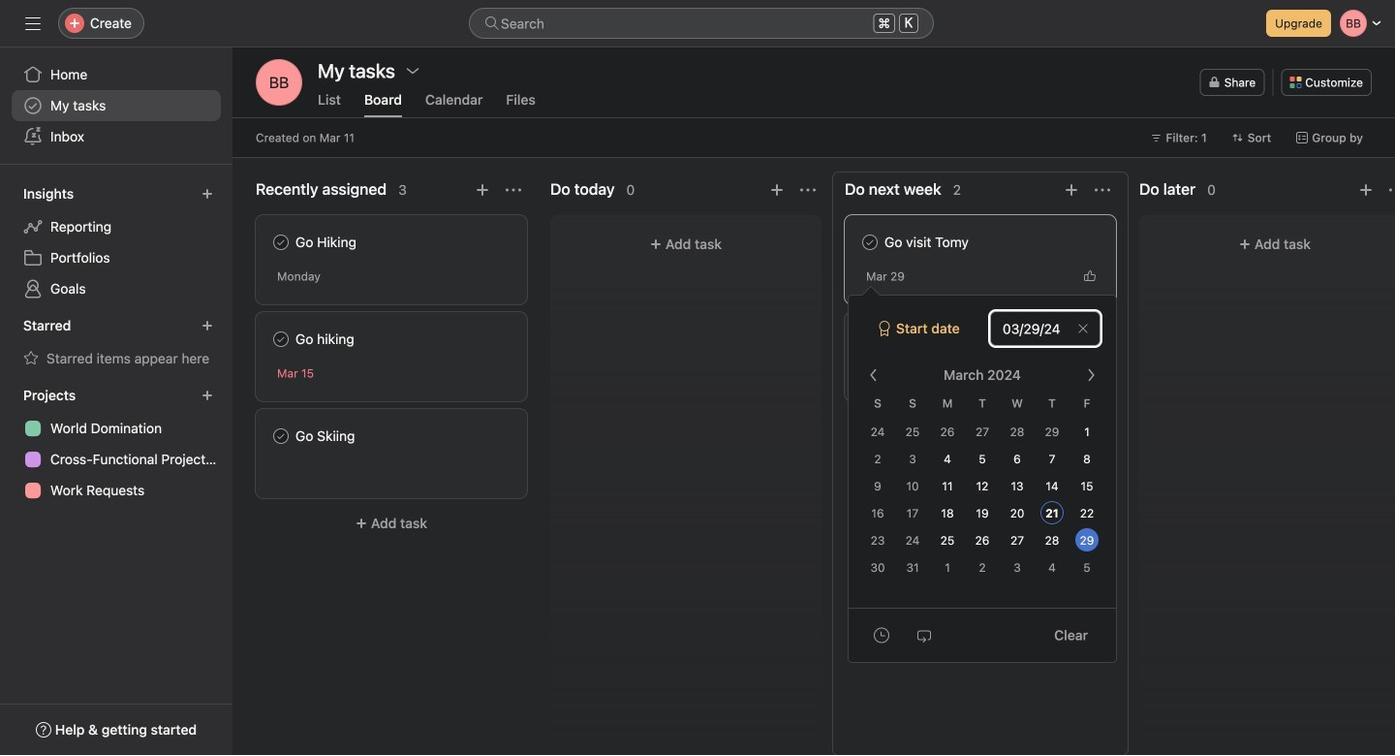 Task type: describe. For each thing, give the bounding box(es) containing it.
Due date text field
[[991, 311, 1101, 346]]

next month image
[[1084, 367, 1099, 383]]

mark complete image for mark complete checkbox related to 2nd mark complete icon from the left
[[859, 231, 882, 254]]

2 more section actions image from the left
[[1390, 182, 1396, 198]]

more section actions image for mark complete checkbox associated with first mark complete icon from left
[[506, 182, 521, 198]]

starred element
[[0, 308, 233, 378]]

1 mark complete image from the left
[[269, 328, 293, 351]]

1 more section actions image from the left
[[801, 182, 816, 198]]

insights element
[[0, 176, 233, 308]]

0 likes. click to like this task image
[[1085, 270, 1096, 282]]

global element
[[0, 47, 233, 164]]

previous month image
[[866, 367, 882, 383]]

projects element
[[0, 378, 233, 510]]

clear due date image
[[1078, 323, 1089, 334]]

mark complete checkbox for mark complete checkbox associated with first mark complete icon from left
[[269, 328, 293, 351]]



Task type: vqa. For each thing, say whether or not it's contained in the screenshot.
"Expand New message" icon
no



Task type: locate. For each thing, give the bounding box(es) containing it.
2 mark complete image from the left
[[859, 328, 882, 351]]

more section actions image for mark complete checkbox related to 2nd mark complete icon from the left
[[1095, 182, 1111, 198]]

add task image for first more section actions icon from right
[[1359, 182, 1374, 198]]

1 horizontal spatial more section actions image
[[1095, 182, 1111, 198]]

mark complete image
[[269, 328, 293, 351], [859, 328, 882, 351]]

None field
[[469, 8, 934, 39]]

more section actions image
[[506, 182, 521, 198], [1095, 182, 1111, 198]]

2 add task image from the left
[[770, 182, 785, 198]]

add task image
[[475, 182, 490, 198], [770, 182, 785, 198], [1064, 182, 1080, 198], [1359, 182, 1374, 198]]

Search tasks, projects, and more text field
[[469, 8, 934, 39]]

add task image for more section actions image corresponding to mark complete checkbox related to 2nd mark complete icon from the left
[[1064, 182, 1080, 198]]

mark complete checkbox for mark complete checkbox related to 2nd mark complete icon from the left
[[859, 328, 882, 351]]

2 mark complete checkbox from the left
[[859, 328, 882, 351]]

2 more section actions image from the left
[[1095, 182, 1111, 198]]

1 horizontal spatial mark complete image
[[859, 328, 882, 351]]

show options image
[[405, 63, 421, 79]]

0 horizontal spatial more section actions image
[[801, 182, 816, 198]]

4 add task image from the left
[[1359, 182, 1374, 198]]

Mark complete checkbox
[[269, 231, 293, 254], [859, 231, 882, 254], [269, 425, 293, 448]]

mark complete checkbox right add items to starred image
[[269, 328, 293, 351]]

mark complete image up previous month image
[[859, 328, 882, 351]]

add time image
[[874, 628, 890, 643]]

0 horizontal spatial more section actions image
[[506, 182, 521, 198]]

1 more section actions image from the left
[[506, 182, 521, 198]]

mark complete image for mark complete checkbox associated with first mark complete icon from left
[[269, 231, 293, 254]]

3 add task image from the left
[[1064, 182, 1080, 198]]

1 add task image from the left
[[475, 182, 490, 198]]

1 horizontal spatial more section actions image
[[1390, 182, 1396, 198]]

mark complete checkbox for first mark complete icon from left
[[269, 231, 293, 254]]

1 mark complete checkbox from the left
[[269, 328, 293, 351]]

add task image for second more section actions icon from right
[[770, 182, 785, 198]]

1 horizontal spatial mark complete checkbox
[[859, 328, 882, 351]]

view profile settings image
[[256, 59, 302, 106]]

mark complete image
[[269, 231, 293, 254], [859, 231, 882, 254], [269, 425, 293, 448]]

new insights image
[[202, 188, 213, 200]]

0 horizontal spatial mark complete checkbox
[[269, 328, 293, 351]]

set to repeat image
[[917, 628, 932, 643]]

mark complete image right add items to starred image
[[269, 328, 293, 351]]

add task image for more section actions image for mark complete checkbox associated with first mark complete icon from left
[[475, 182, 490, 198]]

mark complete checkbox up previous month image
[[859, 328, 882, 351]]

more section actions image
[[801, 182, 816, 198], [1390, 182, 1396, 198]]

mark complete checkbox for 2nd mark complete icon from the left
[[859, 231, 882, 254]]

0 horizontal spatial mark complete image
[[269, 328, 293, 351]]

hide sidebar image
[[25, 16, 41, 31]]

add items to starred image
[[202, 320, 213, 331]]

new project or portfolio image
[[202, 390, 213, 401]]

Mark complete checkbox
[[269, 328, 293, 351], [859, 328, 882, 351]]



